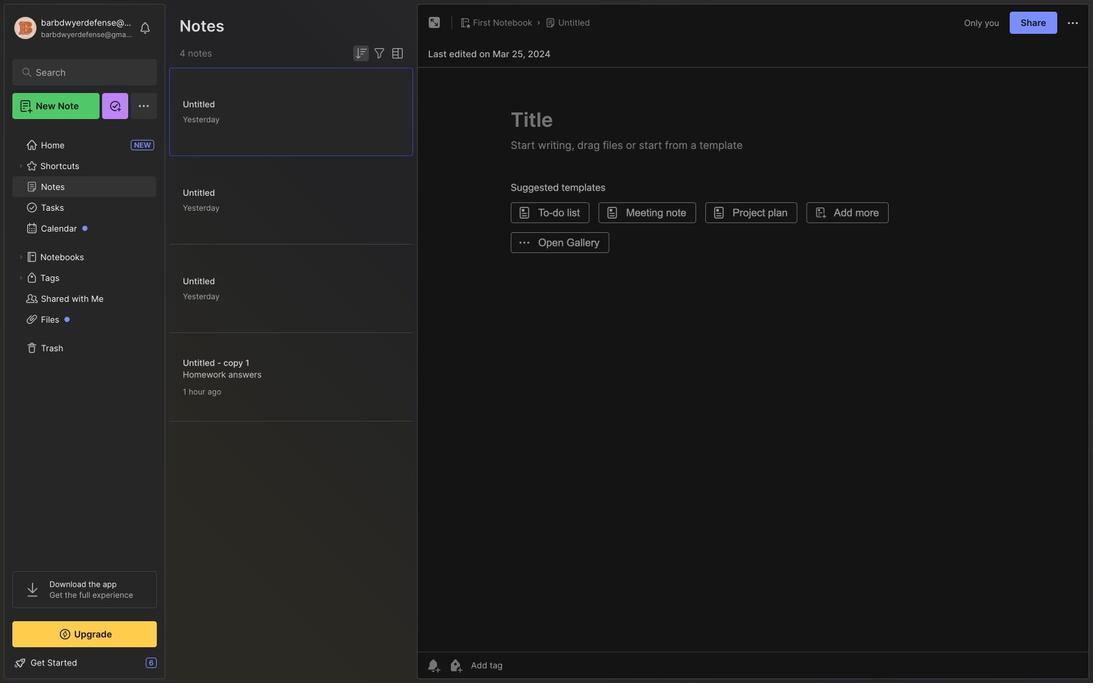 Task type: describe. For each thing, give the bounding box(es) containing it.
expand note image
[[427, 15, 442, 31]]

tree inside the main element
[[5, 127, 165, 560]]

expand tags image
[[17, 274, 25, 282]]

add tag image
[[448, 658, 463, 673]]

More actions field
[[1065, 15, 1081, 31]]

none search field inside the main element
[[36, 64, 140, 80]]

expand notebooks image
[[17, 253, 25, 261]]

click to collapse image
[[164, 659, 174, 675]]

View options field
[[387, 46, 405, 61]]

main element
[[0, 0, 169, 683]]

Account field
[[12, 15, 133, 41]]



Task type: vqa. For each thing, say whether or not it's contained in the screenshot.
Expand note image
yes



Task type: locate. For each thing, give the bounding box(es) containing it.
Search text field
[[36, 66, 140, 79]]

Add filters field
[[371, 46, 387, 61]]

Sort options field
[[353, 46, 369, 61]]

note window element
[[417, 4, 1089, 682]]

Add tag field
[[470, 660, 567, 671]]

Note Editor text field
[[418, 67, 1088, 652]]

None search field
[[36, 64, 140, 80]]

Help and Learning task checklist field
[[5, 653, 165, 673]]

tree
[[5, 127, 165, 560]]

add a reminder image
[[425, 658, 441, 673]]

more actions image
[[1065, 15, 1081, 31]]

add filters image
[[371, 46, 387, 61]]



